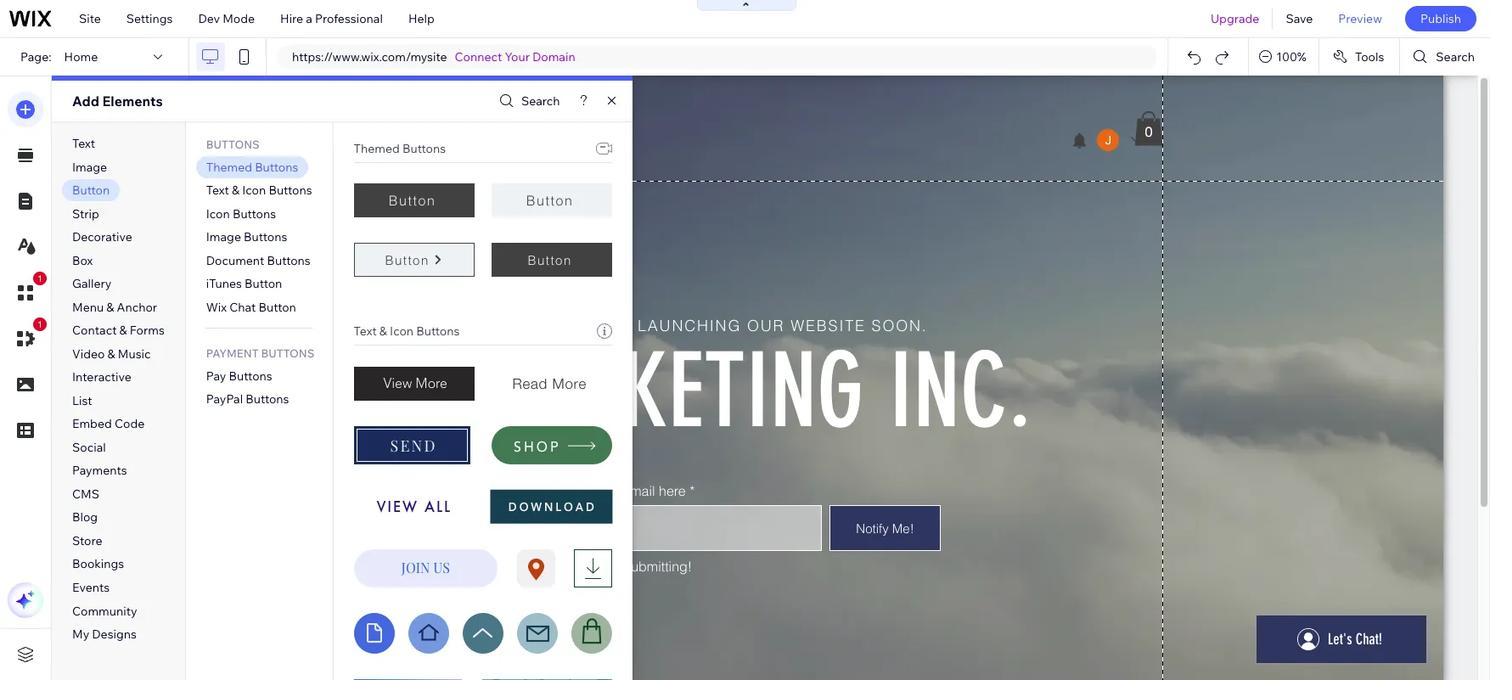 Task type: describe. For each thing, give the bounding box(es) containing it.
payment
[[206, 346, 259, 360]]

1 vertical spatial icon
[[206, 206, 230, 221]]

add
[[72, 93, 99, 110]]

tools button
[[1320, 38, 1400, 76]]

settings
[[126, 11, 173, 26]]

help
[[408, 11, 435, 26]]

video
[[72, 346, 105, 362]]

gallery
[[72, 276, 112, 292]]

preview
[[1339, 11, 1382, 26]]

button inside text image button strip decorative box gallery menu & anchor contact & forms video & music interactive list embed code social payments cms blog store bookings events community my designs
[[72, 183, 110, 198]]

payment buttons pay buttons paypal buttons
[[206, 346, 315, 407]]

mode
[[223, 11, 255, 26]]

0 horizontal spatial search button
[[495, 89, 560, 113]]

2 horizontal spatial icon
[[390, 324, 414, 339]]

blog
[[72, 510, 98, 525]]

contact
[[72, 323, 117, 338]]

hire a professional
[[280, 11, 383, 26]]

text for text image button strip decorative box gallery menu & anchor contact & forms video & music interactive list embed code social payments cms blog store bookings events community my designs
[[72, 136, 95, 151]]

save button
[[1273, 0, 1326, 37]]

https://www.wix.com/mysite connect your domain
[[292, 49, 575, 65]]

forms
[[130, 323, 165, 338]]

tools
[[1355, 49, 1384, 65]]

1 1 button from the top
[[8, 272, 47, 311]]

list
[[72, 393, 92, 408]]

preview button
[[1326, 0, 1395, 37]]

my
[[72, 627, 89, 642]]

cms
[[72, 487, 99, 502]]

domain
[[533, 49, 575, 65]]

a
[[306, 11, 312, 26]]

text image button strip decorative box gallery menu & anchor contact & forms video & music interactive list embed code social payments cms blog store bookings events community my designs
[[72, 136, 165, 642]]

decorative
[[72, 230, 132, 245]]

interactive
[[72, 370, 132, 385]]

menu
[[72, 300, 104, 315]]

your
[[505, 49, 530, 65]]

1 1 from the top
[[37, 273, 43, 284]]

designs
[[92, 627, 137, 642]]

2 1 from the top
[[37, 319, 43, 329]]

0 vertical spatial search
[[1436, 49, 1475, 65]]

bookings
[[72, 557, 124, 572]]

strip
[[72, 206, 99, 221]]

themed inside buttons themed buttons text & icon buttons icon buttons image buttons document buttons itunes button wix chat button
[[206, 159, 252, 175]]

box
[[72, 253, 93, 268]]



Task type: locate. For each thing, give the bounding box(es) containing it.
themed buttons
[[354, 141, 446, 156]]

0 horizontal spatial icon
[[206, 206, 230, 221]]

1 horizontal spatial search button
[[1401, 38, 1490, 76]]

&
[[232, 183, 240, 198], [106, 300, 114, 315], [119, 323, 127, 338], [379, 324, 387, 339], [107, 346, 115, 362]]

buttons
[[206, 137, 260, 151], [402, 141, 446, 156], [255, 159, 298, 175], [269, 183, 312, 198], [233, 206, 276, 221], [244, 230, 287, 245], [267, 253, 311, 268], [416, 324, 460, 339], [261, 346, 315, 360], [229, 368, 272, 384], [246, 392, 289, 407]]

1
[[37, 273, 43, 284], [37, 319, 43, 329]]

search
[[1436, 49, 1475, 65], [521, 93, 560, 109]]

1 vertical spatial 1
[[37, 319, 43, 329]]

1 button
[[8, 272, 47, 311], [8, 318, 47, 357]]

text inside buttons themed buttons text & icon buttons icon buttons image buttons document buttons itunes button wix chat button
[[206, 183, 229, 198]]

hire
[[280, 11, 303, 26]]

publish
[[1421, 11, 1461, 26]]

chat
[[229, 300, 256, 315]]

community
[[72, 603, 137, 619]]

music
[[118, 346, 151, 362]]

save
[[1286, 11, 1313, 26]]

store
[[72, 533, 102, 549]]

embed
[[72, 416, 112, 432]]

dev
[[198, 11, 220, 26]]

themed
[[354, 141, 400, 156], [206, 159, 252, 175]]

image inside text image button strip decorative box gallery menu & anchor contact & forms video & music interactive list embed code social payments cms blog store bookings events community my designs
[[72, 159, 107, 175]]

1 left "contact"
[[37, 319, 43, 329]]

connect
[[455, 49, 502, 65]]

2 1 button from the top
[[8, 318, 47, 357]]

1 horizontal spatial icon
[[242, 183, 266, 198]]

0 horizontal spatial search
[[521, 93, 560, 109]]

0 horizontal spatial image
[[72, 159, 107, 175]]

image
[[72, 159, 107, 175], [206, 230, 241, 245]]

events
[[72, 580, 110, 595]]

0 vertical spatial image
[[72, 159, 107, 175]]

dev mode
[[198, 11, 255, 26]]

text & icon buttons
[[354, 324, 460, 339]]

1 vertical spatial image
[[206, 230, 241, 245]]

https://www.wix.com/mysite
[[292, 49, 447, 65]]

button button
[[354, 183, 474, 217], [491, 183, 612, 217], [354, 243, 474, 277], [491, 243, 612, 277]]

search button down the publish button
[[1401, 38, 1490, 76]]

search button
[[1401, 38, 1490, 76], [495, 89, 560, 113]]

payments
[[72, 463, 127, 478]]

1 horizontal spatial image
[[206, 230, 241, 245]]

0 vertical spatial themed
[[354, 141, 400, 156]]

& inside buttons themed buttons text & icon buttons icon buttons image buttons document buttons itunes button wix chat button
[[232, 183, 240, 198]]

elements
[[102, 93, 163, 110]]

1 vertical spatial 1 button
[[8, 318, 47, 357]]

site
[[79, 11, 101, 26]]

1 button left menu
[[8, 272, 47, 311]]

document
[[206, 253, 264, 268]]

0 vertical spatial text
[[72, 136, 95, 151]]

search down publish
[[1436, 49, 1475, 65]]

image up strip
[[72, 159, 107, 175]]

add elements
[[72, 93, 163, 110]]

1 vertical spatial themed
[[206, 159, 252, 175]]

1 button left video
[[8, 318, 47, 357]]

text inside text image button strip decorative box gallery menu & anchor contact & forms video & music interactive list embed code social payments cms blog store bookings events community my designs
[[72, 136, 95, 151]]

0 vertical spatial 1
[[37, 273, 43, 284]]

anchor
[[117, 300, 157, 315]]

publish button
[[1405, 6, 1477, 31]]

text for text & icon buttons
[[354, 324, 377, 339]]

buttons themed buttons text & icon buttons icon buttons image buttons document buttons itunes button wix chat button
[[206, 137, 312, 315]]

icon
[[242, 183, 266, 198], [206, 206, 230, 221], [390, 324, 414, 339]]

0 vertical spatial icon
[[242, 183, 266, 198]]

2 vertical spatial icon
[[390, 324, 414, 339]]

button
[[72, 183, 110, 198], [389, 192, 436, 209], [526, 192, 574, 209], [385, 252, 429, 268], [528, 252, 572, 268], [245, 276, 282, 292], [259, 300, 296, 315]]

search button down "your"
[[495, 89, 560, 113]]

social
[[72, 440, 106, 455]]

professional
[[315, 11, 383, 26]]

itunes
[[206, 276, 242, 292]]

0 vertical spatial search button
[[1401, 38, 1490, 76]]

code
[[115, 416, 145, 432]]

1 vertical spatial search button
[[495, 89, 560, 113]]

2 vertical spatial text
[[354, 324, 377, 339]]

0 horizontal spatial themed
[[206, 159, 252, 175]]

image inside buttons themed buttons text & icon buttons icon buttons image buttons document buttons itunes button wix chat button
[[206, 230, 241, 245]]

1 vertical spatial text
[[206, 183, 229, 198]]

1 vertical spatial search
[[521, 93, 560, 109]]

100% button
[[1249, 38, 1319, 76]]

home
[[64, 49, 98, 65]]

1 horizontal spatial search
[[1436, 49, 1475, 65]]

2 horizontal spatial text
[[354, 324, 377, 339]]

search down domain
[[521, 93, 560, 109]]

1 horizontal spatial text
[[206, 183, 229, 198]]

image up document
[[206, 230, 241, 245]]

upgrade
[[1211, 11, 1260, 26]]

1 left gallery
[[37, 273, 43, 284]]

wix
[[206, 300, 227, 315]]

pay
[[206, 368, 226, 384]]

0 vertical spatial 1 button
[[8, 272, 47, 311]]

100%
[[1277, 49, 1307, 65]]

text
[[72, 136, 95, 151], [206, 183, 229, 198], [354, 324, 377, 339]]

paypal
[[206, 392, 243, 407]]

0 horizontal spatial text
[[72, 136, 95, 151]]

1 horizontal spatial themed
[[354, 141, 400, 156]]



Task type: vqa. For each thing, say whether or not it's contained in the screenshot.
second 1 from the bottom
yes



